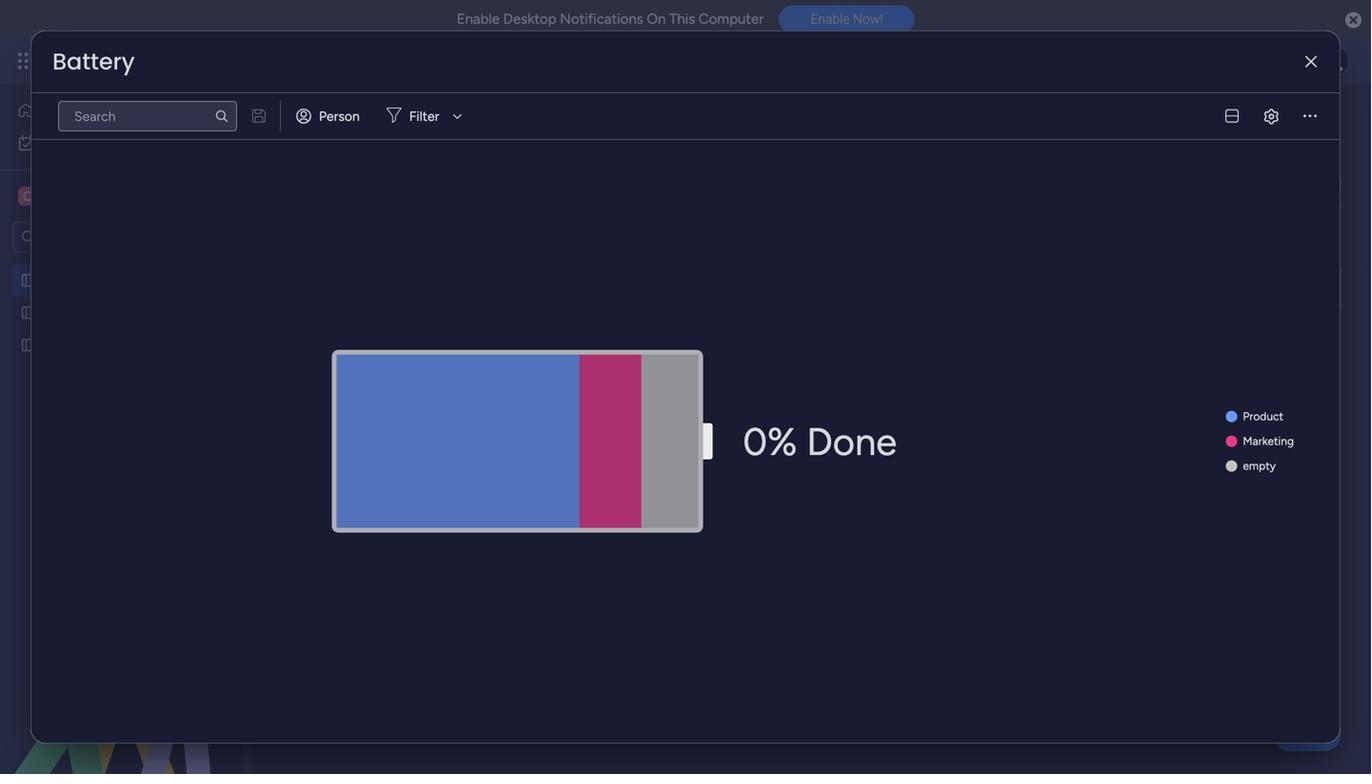 Task type: describe. For each thing, give the bounding box(es) containing it.
management
[[481, 99, 690, 141]]

2 public board image from the top
[[20, 336, 38, 354]]

marketing
[[1244, 434, 1295, 448]]

my work link
[[11, 128, 231, 158]]

my work
[[44, 135, 94, 151]]

digital asset management (dam)
[[290, 99, 795, 141]]

invite
[[1246, 112, 1279, 128]]

dapulse close image
[[1346, 11, 1362, 30]]

person
[[319, 108, 360, 124]]

on
[[647, 10, 666, 28]]

enable now!
[[811, 11, 883, 27]]

filter button
[[379, 101, 469, 131]]

0%
[[743, 419, 798, 465]]

lottie animation element
[[0, 582, 243, 774]]

numbers
[[316, 342, 396, 366]]

desktop
[[503, 10, 557, 28]]

c button
[[13, 180, 186, 212]]

monday button
[[50, 36, 304, 86]]

1
[[1291, 112, 1296, 128]]

search image
[[214, 109, 230, 124]]

arrow down image
[[446, 105, 469, 128]]

enable desktop notifications on this computer
[[457, 10, 764, 28]]

home option
[[11, 95, 231, 126]]

computer
[[699, 10, 764, 28]]

this
[[670, 10, 696, 28]]

work
[[65, 135, 94, 151]]

Digital asset management (DAM) field
[[285, 99, 799, 141]]

invite / 1 button
[[1211, 105, 1305, 135]]

notifications
[[560, 10, 644, 28]]

empty
[[1244, 459, 1277, 473]]

c
[[23, 188, 32, 204]]

now!
[[853, 11, 883, 27]]

enable now! button
[[779, 5, 915, 34]]

Numbers field
[[312, 342, 401, 367]]

john smith image
[[1318, 46, 1349, 76]]

v2 split view image
[[1226, 109, 1239, 123]]



Task type: locate. For each thing, give the bounding box(es) containing it.
invite / 1
[[1246, 112, 1296, 128]]

0 horizontal spatial more dots image
[[499, 347, 513, 361]]

1 horizontal spatial more dots image
[[1304, 109, 1317, 123]]

product
[[1244, 410, 1284, 423]]

1 vertical spatial public board image
[[20, 336, 38, 354]]

enable
[[457, 10, 500, 28], [811, 11, 850, 27]]

enable for enable desktop notifications on this computer
[[457, 10, 500, 28]]

1 public board image from the top
[[20, 304, 38, 322]]

0 vertical spatial more dots image
[[1304, 109, 1317, 123]]

filter
[[409, 108, 439, 124]]

asset
[[392, 99, 473, 141]]

public board image
[[20, 271, 38, 290]]

0 vertical spatial public board image
[[20, 304, 38, 322]]

select product image
[[17, 51, 36, 70]]

0% done
[[743, 419, 897, 465]]

enable left now!
[[811, 11, 850, 27]]

lottie animation image
[[0, 582, 243, 774]]

None search field
[[58, 101, 237, 131]]

workspace image
[[18, 186, 37, 207]]

option
[[0, 263, 243, 267]]

my work option
[[11, 128, 231, 158]]

home link
[[11, 95, 231, 126]]

home
[[42, 102, 78, 119]]

my
[[44, 135, 62, 151]]

battery
[[52, 46, 135, 78]]

(dam)
[[697, 99, 795, 141]]

0 horizontal spatial enable
[[457, 10, 500, 28]]

person button
[[289, 101, 371, 131]]

enable left desktop
[[457, 10, 500, 28]]

/
[[1283, 112, 1288, 128]]

monday
[[85, 50, 150, 71]]

Filter dashboard by text search field
[[58, 101, 237, 131]]

help button
[[1275, 720, 1341, 752]]

more dots image
[[1304, 109, 1317, 123], [499, 347, 513, 361]]

list box
[[0, 261, 243, 619]]

1 horizontal spatial enable
[[811, 11, 850, 27]]

2 enable from the left
[[811, 11, 850, 27]]

public board image
[[20, 304, 38, 322], [20, 336, 38, 354]]

1 vertical spatial more dots image
[[499, 347, 513, 361]]

enable inside button
[[811, 11, 850, 27]]

digital
[[290, 99, 385, 141]]

help
[[1291, 726, 1325, 745]]

dapulse x slim image
[[1306, 55, 1317, 69]]

done
[[807, 419, 897, 465]]

1 enable from the left
[[457, 10, 500, 28]]

enable for enable now!
[[811, 11, 850, 27]]

Battery field
[[48, 46, 140, 78]]



Task type: vqa. For each thing, say whether or not it's contained in the screenshot.
INVITE / 1 button on the top right of the page
yes



